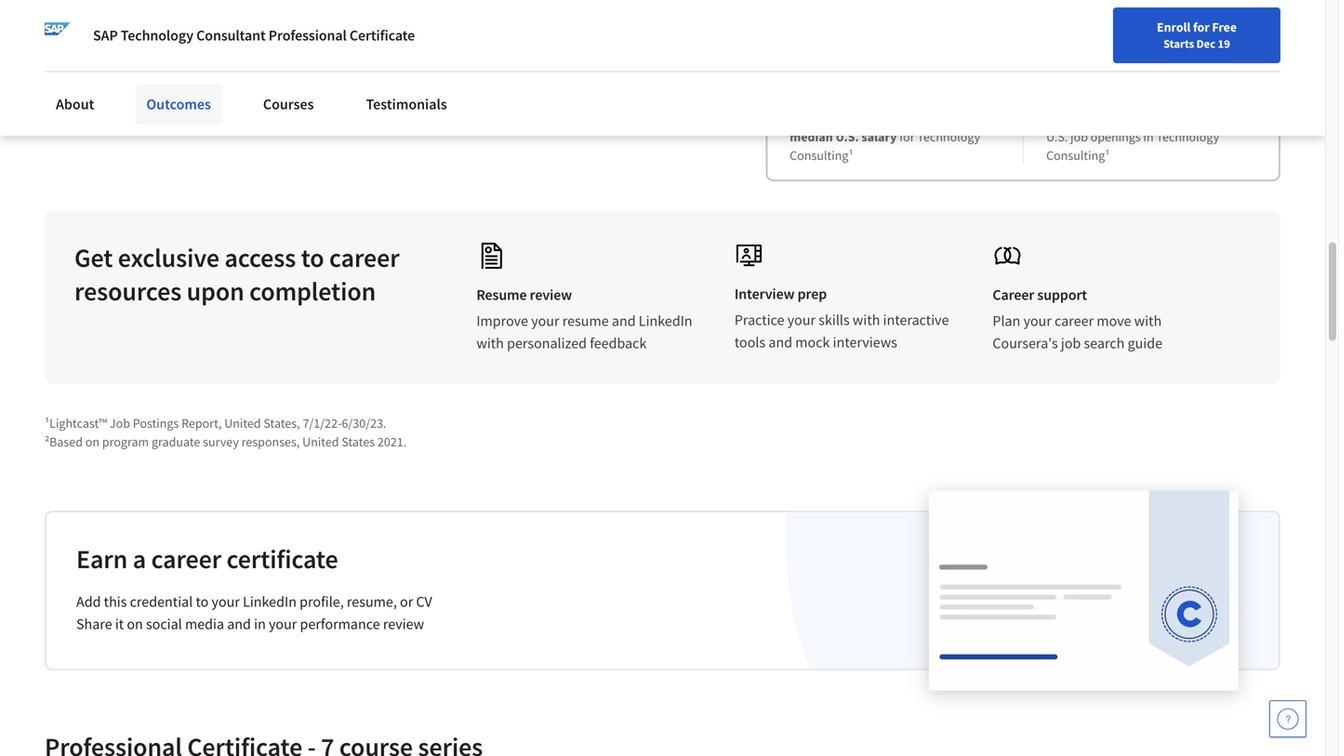 Task type: locate. For each thing, give the bounding box(es) containing it.
technical down qualify
[[71, 100, 130, 118]]

technology inside u.s. job openings in technology consulting
[[1156, 128, 1219, 145]]

in right openings
[[1143, 128, 1154, 145]]

coursera career certificate image
[[929, 490, 1239, 689]]

career down support at the right
[[1055, 311, 1094, 330]]

job left titles:
[[210, 77, 230, 96]]

2 horizontal spatial career
[[1055, 311, 1094, 330]]

0 vertical spatial united
[[224, 415, 261, 431]]

proficiency
[[185, 18, 254, 36]]

it
[[115, 615, 124, 633]]

testimonials
[[366, 95, 447, 113]]

technology right "salary"
[[917, 128, 980, 145]]

enroll for free starts dec 19
[[1157, 19, 1237, 51]]

in for technology
[[1143, 128, 1154, 145]]

career support plan your career move with coursera's job search guide
[[993, 285, 1162, 352]]

starts
[[1163, 36, 1194, 51]]

and up feedback
[[612, 311, 636, 330]]

tools
[[734, 333, 765, 351]]

job inside the qualify for in-demand job titles: technology consultant, technical business analysts, technical consultants
[[210, 77, 230, 96]]

u.s. inside u.s. job openings in technology consulting
[[1046, 128, 1068, 145]]

in left portfolio-
[[257, 18, 269, 36]]

1 horizontal spatial for
[[899, 128, 915, 145]]

1 vertical spatial on
[[127, 615, 143, 633]]

0 vertical spatial career
[[329, 241, 399, 274]]

feedback
[[590, 334, 647, 352]]

for inside the enroll for free starts dec 19
[[1193, 19, 1210, 35]]

with inside resume review improve your resume and linkedin with personalized feedback
[[476, 334, 504, 352]]

on inside ¹lightcast™ job postings report, united states, 7/1/22-6/30/23. ²based on program graduate survey responses, united states 2021.
[[85, 433, 100, 450]]

2 horizontal spatial for
[[1193, 19, 1210, 35]]

1 vertical spatial linkedin
[[243, 592, 297, 611]]

¹ down openings
[[1105, 147, 1110, 164]]

19
[[1218, 36, 1230, 51]]

menu item
[[989, 19, 1109, 79]]

2021.
[[377, 433, 407, 450]]

1 vertical spatial united
[[302, 433, 339, 450]]

job left search
[[1061, 334, 1081, 352]]

with
[[853, 311, 880, 329], [1134, 311, 1162, 330], [476, 334, 504, 352]]

consulting down median on the right top of the page
[[790, 147, 848, 164]]

0 horizontal spatial u.s.
[[836, 128, 859, 145]]

1 vertical spatial review
[[383, 615, 424, 633]]

u.s. left openings
[[1046, 128, 1068, 145]]

career inside get exclusive access to career resources upon completion
[[329, 241, 399, 274]]

career inside career support plan your career move with coursera's job search guide
[[1055, 311, 1094, 330]]

move
[[1097, 311, 1131, 330]]

linkedin up feedback
[[639, 311, 692, 330]]

0 horizontal spatial united
[[224, 415, 261, 431]]

2 vertical spatial and
[[227, 615, 251, 633]]

to inside get exclusive access to career resources upon completion
[[301, 241, 324, 274]]

career right "a"
[[151, 543, 221, 575]]

1 horizontal spatial linkedin
[[639, 311, 692, 330]]

0 horizontal spatial and
[[227, 615, 251, 633]]

skills
[[819, 311, 850, 329]]

1 vertical spatial technical
[[71, 100, 130, 118]]

your left proficiency
[[154, 18, 182, 36]]

resume
[[476, 285, 527, 304]]

your up mock
[[787, 311, 816, 329]]

for inside the qualify for in-demand job titles: technology consultant, technical business analysts, technical consultants
[[118, 77, 135, 96]]

1 horizontal spatial ¹
[[1105, 147, 1110, 164]]

united down 7/1/22-
[[302, 433, 339, 450]]

1 horizontal spatial career
[[329, 241, 399, 274]]

your
[[154, 18, 182, 36], [787, 311, 816, 329], [531, 311, 559, 330], [1023, 311, 1052, 330], [212, 592, 240, 611], [269, 615, 297, 633]]

plan
[[993, 311, 1020, 330]]

review up resume
[[530, 285, 572, 304]]

career
[[329, 241, 399, 274], [1055, 311, 1094, 330], [151, 543, 221, 575]]

technology down professional
[[270, 77, 342, 96]]

for up dec
[[1193, 19, 1210, 35]]

linkedin
[[639, 311, 692, 330], [243, 592, 297, 611]]

technical
[[420, 77, 479, 96], [71, 100, 130, 118]]

u.s. left "salary"
[[836, 128, 859, 145]]

technology inside for technology consulting
[[917, 128, 980, 145]]

upon
[[187, 275, 244, 307]]

for left in-
[[118, 77, 135, 96]]

review inside add this credential to your linkedin profile, resume, or cv share it on social media and in your performance review
[[383, 615, 424, 633]]

0 horizontal spatial on
[[85, 433, 100, 450]]

performance
[[300, 615, 380, 633]]

demand
[[155, 77, 207, 96]]

technical left the business
[[420, 77, 479, 96]]

1 horizontal spatial u.s.
[[1046, 128, 1068, 145]]

on
[[85, 433, 100, 450], [127, 615, 143, 633]]

job left openings
[[1070, 128, 1088, 145]]

interview
[[734, 285, 795, 303]]

in right media
[[254, 615, 266, 633]]

outcomes link
[[135, 84, 222, 125]]

qualify for in-demand job titles: technology consultant, technical business analysts, technical consultants
[[71, 77, 595, 118]]

1 horizontal spatial united
[[302, 433, 339, 450]]

0 vertical spatial review
[[530, 285, 572, 304]]

states,
[[264, 415, 300, 431]]

and right media
[[227, 615, 251, 633]]

7/1/22-
[[303, 415, 342, 431]]

2 vertical spatial job
[[1061, 334, 1081, 352]]

interviews
[[833, 333, 897, 351]]

and inside interview prep practice your skills with interactive tools and mock interviews
[[768, 333, 792, 351]]

1 horizontal spatial review
[[530, 285, 572, 304]]

to up completion
[[301, 241, 324, 274]]

0 vertical spatial in
[[257, 18, 269, 36]]

2 vertical spatial for
[[899, 128, 915, 145]]

1 horizontal spatial to
[[301, 241, 324, 274]]

your up the coursera's
[[1023, 311, 1052, 330]]

and inside add this credential to your linkedin profile, resume, or cv share it on social media and in your performance review
[[227, 615, 251, 633]]

interview prep practice your skills with interactive tools and mock interviews
[[734, 285, 949, 351]]

u.s.
[[836, 128, 859, 145], [1046, 128, 1068, 145]]

sap
[[93, 26, 118, 45]]

social
[[146, 615, 182, 633]]

1 vertical spatial job
[[1070, 128, 1088, 145]]

0 horizontal spatial with
[[476, 334, 504, 352]]

2 vertical spatial in
[[254, 615, 266, 633]]

coursera image
[[22, 15, 140, 45]]

0 horizontal spatial ¹
[[848, 147, 853, 164]]

responses,
[[241, 433, 300, 450]]

None search field
[[265, 12, 572, 49]]

technology right sap
[[121, 26, 193, 45]]

with down improve
[[476, 334, 504, 352]]

on right it
[[127, 615, 143, 633]]

consulting inside u.s. job openings in technology consulting
[[1046, 147, 1105, 164]]

career up completion
[[329, 241, 399, 274]]

1 vertical spatial for
[[118, 77, 135, 96]]

1 ¹ from the left
[[848, 147, 853, 164]]

linkedin down certificate
[[243, 592, 297, 611]]

0 vertical spatial for
[[1193, 19, 1210, 35]]

to up media
[[196, 592, 209, 611]]

technology
[[121, 26, 193, 45], [270, 77, 342, 96], [917, 128, 980, 145], [1156, 128, 1219, 145]]

on down ¹lightcast™
[[85, 433, 100, 450]]

0 horizontal spatial for
[[118, 77, 135, 96]]

sap technology consultant  professional certificate
[[93, 26, 415, 45]]

1 vertical spatial career
[[1055, 311, 1094, 330]]

1 horizontal spatial and
[[612, 311, 636, 330]]

1 vertical spatial to
[[196, 592, 209, 611]]

consulting down openings
[[1046, 147, 1105, 164]]

in inside add this credential to your linkedin profile, resume, or cv share it on social media and in your performance review
[[254, 615, 266, 633]]

courses link
[[252, 84, 325, 125]]

0 vertical spatial on
[[85, 433, 100, 450]]

0 vertical spatial job
[[210, 77, 230, 96]]

0 horizontal spatial linkedin
[[243, 592, 297, 611]]

for
[[1193, 19, 1210, 35], [118, 77, 135, 96], [899, 128, 915, 145]]

this
[[104, 592, 127, 611]]

¹
[[848, 147, 853, 164], [1105, 147, 1110, 164]]

0 vertical spatial linkedin
[[639, 311, 692, 330]]

your up media
[[212, 592, 240, 611]]

salary
[[862, 128, 897, 145]]

¹ down median u.s. salary
[[848, 147, 853, 164]]

2 u.s. from the left
[[1046, 128, 1068, 145]]

business
[[482, 77, 537, 96]]

get
[[74, 241, 113, 274]]

with up "guide"
[[1134, 311, 1162, 330]]

review down or on the bottom of the page
[[383, 615, 424, 633]]

u.s. job openings in technology consulting
[[1046, 128, 1219, 164]]

practice
[[734, 311, 784, 329]]

united
[[224, 415, 261, 431], [302, 433, 339, 450]]

linkedin inside add this credential to your linkedin profile, resume, or cv share it on social media and in your performance review
[[243, 592, 297, 611]]

your up personalized
[[531, 311, 559, 330]]

1 vertical spatial and
[[768, 333, 792, 351]]

states
[[342, 433, 375, 450]]

your inside resume review improve your resume and linkedin with personalized feedback
[[531, 311, 559, 330]]

outcomes
[[146, 95, 211, 113]]

to
[[301, 241, 324, 274], [196, 592, 209, 611]]

and right tools
[[768, 333, 792, 351]]

your inside career support plan your career move with coursera's job search guide
[[1023, 311, 1052, 330]]

to inside add this credential to your linkedin profile, resume, or cv share it on social media and in your performance review
[[196, 592, 209, 611]]

in
[[257, 18, 269, 36], [1143, 128, 1154, 145], [254, 615, 266, 633]]

2 horizontal spatial and
[[768, 333, 792, 351]]

professional
[[269, 26, 347, 45]]

2 horizontal spatial with
[[1134, 311, 1162, 330]]

0 vertical spatial to
[[301, 241, 324, 274]]

1 horizontal spatial technical
[[420, 77, 479, 96]]

1 horizontal spatial on
[[127, 615, 143, 633]]

1 horizontal spatial consulting
[[1046, 147, 1105, 164]]

0 horizontal spatial consulting
[[790, 147, 848, 164]]

united up survey
[[224, 415, 261, 431]]

consulting
[[790, 147, 848, 164], [1046, 147, 1105, 164]]

certificate
[[350, 26, 415, 45]]

job
[[110, 415, 130, 431]]

consulting inside for technology consulting
[[790, 147, 848, 164]]

0 horizontal spatial to
[[196, 592, 209, 611]]

for for qualify
[[118, 77, 135, 96]]

in inside u.s. job openings in technology consulting
[[1143, 128, 1154, 145]]

technology right openings
[[1156, 128, 1219, 145]]

1 consulting from the left
[[790, 147, 848, 164]]

1 vertical spatial in
[[1143, 128, 1154, 145]]

for right "salary"
[[899, 128, 915, 145]]

openings
[[1091, 128, 1141, 145]]

with up interviews
[[853, 311, 880, 329]]

coursera's
[[993, 334, 1058, 352]]

2 consulting from the left
[[1046, 147, 1105, 164]]

0 horizontal spatial review
[[383, 615, 424, 633]]

0 vertical spatial and
[[612, 311, 636, 330]]

a
[[133, 543, 146, 575]]

1 horizontal spatial with
[[853, 311, 880, 329]]

career for coursera's
[[1055, 311, 1094, 330]]

in for portfolio-
[[257, 18, 269, 36]]

with inside career support plan your career move with coursera's job search guide
[[1134, 311, 1162, 330]]

0 horizontal spatial career
[[151, 543, 221, 575]]



Task type: describe. For each thing, give the bounding box(es) containing it.
guide
[[1128, 334, 1162, 352]]

to for your
[[196, 592, 209, 611]]

exclusive
[[118, 241, 219, 274]]

qualify
[[71, 77, 115, 96]]

median u.s. salary
[[790, 128, 897, 145]]

survey
[[203, 433, 239, 450]]

your inside interview prep practice your skills with interactive tools and mock interviews
[[787, 311, 816, 329]]

prep
[[797, 285, 827, 303]]

0 horizontal spatial technical
[[71, 100, 130, 118]]

technology inside the qualify for in-demand job titles: technology consultant, technical business analysts, technical consultants
[[270, 77, 342, 96]]

2 ¹ from the left
[[1105, 147, 1110, 164]]

certificate
[[227, 543, 338, 575]]

graduate
[[152, 433, 200, 450]]

or
[[400, 592, 413, 611]]

dec
[[1196, 36, 1215, 51]]

search
[[1084, 334, 1125, 352]]

personalized
[[507, 334, 587, 352]]

free
[[1212, 19, 1237, 35]]

add this credential to your linkedin profile, resume, or cv share it on social media and in your performance review
[[76, 592, 432, 633]]

consultant
[[196, 26, 266, 45]]

¹lightcast™ job postings report, united states, 7/1/22-6/30/23. ²based on program graduate survey responses, united states 2021.
[[45, 415, 407, 450]]

credential
[[130, 592, 193, 611]]

completion
[[249, 275, 376, 307]]

about
[[56, 95, 94, 113]]

resume review improve your resume and linkedin with personalized feedback
[[476, 285, 692, 352]]

cv
[[416, 592, 432, 611]]

profile,
[[300, 592, 344, 611]]

to for career
[[301, 241, 324, 274]]

job inside career support plan your career move with coursera's job search guide
[[1061, 334, 1081, 352]]

resume
[[562, 311, 609, 330]]

demonstrate your proficiency in portfolio-ready projects
[[71, 18, 419, 36]]

your left performance at the bottom
[[269, 615, 297, 633]]

get exclusive access to career resources upon completion
[[74, 241, 399, 307]]

¹lightcast™
[[45, 415, 107, 431]]

consultant,
[[345, 77, 417, 96]]

postings
[[133, 415, 179, 431]]

courses
[[263, 95, 314, 113]]

help center image
[[1277, 708, 1299, 730]]

for technology consulting
[[790, 128, 980, 164]]

projects
[[369, 18, 419, 36]]

improve
[[476, 311, 528, 330]]

1 u.s. from the left
[[836, 128, 859, 145]]

review inside resume review improve your resume and linkedin with personalized feedback
[[530, 285, 572, 304]]

on inside add this credential to your linkedin profile, resume, or cv share it on social media and in your performance review
[[127, 615, 143, 633]]

career for completion
[[329, 241, 399, 274]]

support
[[1037, 285, 1087, 304]]

earn
[[76, 543, 128, 575]]

median
[[790, 128, 833, 145]]

enroll
[[1157, 19, 1191, 35]]

interactive
[[883, 311, 949, 329]]

for for enroll
[[1193, 19, 1210, 35]]

6/30/23.
[[342, 415, 386, 431]]

linkedin inside resume review improve your resume and linkedin with personalized feedback
[[639, 311, 692, 330]]

ready
[[331, 18, 366, 36]]

access
[[225, 241, 296, 274]]

report,
[[181, 415, 222, 431]]

mock
[[795, 333, 830, 351]]

resume,
[[347, 592, 397, 611]]

demonstrate
[[71, 18, 151, 36]]

2 vertical spatial career
[[151, 543, 221, 575]]

earn a career certificate
[[76, 543, 338, 575]]

²based
[[45, 433, 83, 450]]

testimonials link
[[355, 84, 458, 125]]

analysts,
[[540, 77, 595, 96]]

with inside interview prep practice your skills with interactive tools and mock interviews
[[853, 311, 880, 329]]

share
[[76, 615, 112, 633]]

in-
[[138, 77, 155, 96]]

job inside u.s. job openings in technology consulting
[[1070, 128, 1088, 145]]

for inside for technology consulting
[[899, 128, 915, 145]]

add
[[76, 592, 101, 611]]

about link
[[45, 84, 105, 125]]

0 vertical spatial technical
[[420, 77, 479, 96]]

consultants
[[133, 100, 207, 118]]

sap image
[[45, 22, 71, 48]]

portfolio-
[[272, 18, 331, 36]]

resources
[[74, 275, 181, 307]]

and inside resume review improve your resume and linkedin with personalized feedback
[[612, 311, 636, 330]]

media
[[185, 615, 224, 633]]

career
[[993, 285, 1034, 304]]

program
[[102, 433, 149, 450]]



Task type: vqa. For each thing, say whether or not it's contained in the screenshot.
United to the bottom
yes



